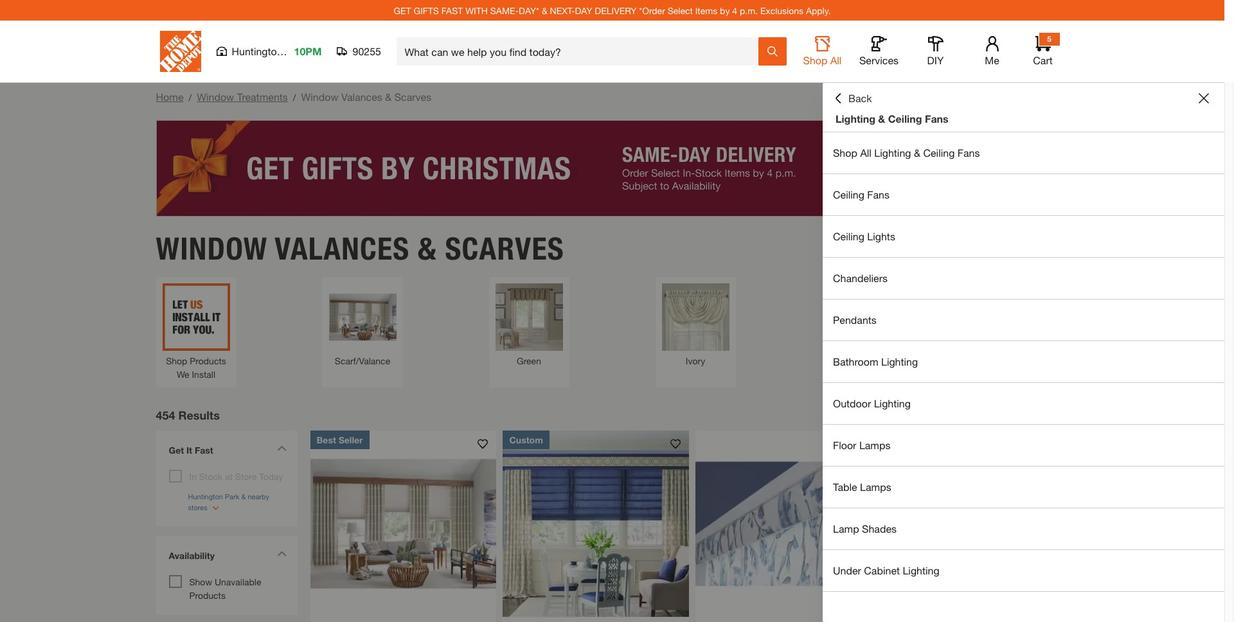 Task type: describe. For each thing, give the bounding box(es) containing it.
green
[[517, 355, 541, 366]]

ivory
[[686, 355, 706, 366]]

90255 button
[[337, 45, 382, 58]]

huntington park
[[232, 45, 307, 57]]

green image
[[495, 283, 563, 351]]

availability
[[169, 550, 215, 561]]

products inside show unavailable products
[[189, 590, 226, 601]]

get
[[394, 5, 411, 16]]

under cabinet lighting link
[[823, 550, 1225, 592]]

outdoor
[[833, 397, 872, 410]]

contour valance only image
[[696, 431, 883, 617]]

shop all lighting & ceiling fans
[[833, 147, 980, 159]]

get
[[169, 445, 184, 456]]

10pm
[[294, 45, 322, 57]]

day
[[575, 5, 593, 16]]

floor lamps
[[833, 439, 891, 451]]

4
[[733, 5, 738, 16]]

outdoor lighting link
[[823, 383, 1225, 424]]

items
[[696, 5, 718, 16]]

floor
[[833, 439, 857, 451]]

ceiling lights link
[[823, 216, 1225, 257]]

custom
[[510, 434, 543, 445]]

shop products we install image
[[162, 283, 230, 351]]

depot
[[1168, 417, 1188, 426]]

lighting down back button
[[836, 113, 876, 125]]

ceiling up ceiling lights
[[833, 188, 865, 201]]

store
[[235, 471, 257, 482]]

lamps for floor lamps
[[860, 439, 891, 451]]

cabinet
[[864, 565, 900, 577]]

pendants link
[[823, 300, 1225, 341]]

chandeliers
[[833, 272, 888, 284]]

lighting & ceiling fans
[[836, 113, 949, 125]]

feedback link image
[[1217, 217, 1235, 287]]

ceiling down lighting & ceiling fans
[[924, 147, 955, 159]]

day*
[[519, 5, 540, 16]]

ceiling left lights at the top of page
[[833, 230, 865, 242]]

shop for shop all lighting & ceiling fans
[[833, 147, 858, 159]]

0 vertical spatial valances
[[341, 91, 382, 103]]

bathroom lighting
[[833, 356, 918, 368]]

fast
[[442, 5, 463, 16]]

at
[[225, 471, 233, 482]]

shop all
[[804, 54, 842, 66]]

p.m.
[[740, 5, 758, 16]]

today
[[259, 471, 283, 482]]

seller
[[339, 434, 363, 445]]

results
[[178, 408, 220, 422]]

in stock at store today
[[189, 471, 283, 482]]

ivory link
[[662, 283, 730, 368]]

drawer close image
[[1199, 93, 1210, 104]]

expert.
[[1190, 417, 1214, 426]]

lamp shades
[[833, 523, 897, 535]]

huntington
[[232, 45, 283, 57]]

multi-colored link
[[829, 283, 896, 368]]

scarf/valance image
[[329, 283, 396, 351]]

show
[[189, 577, 212, 587]]

scarf/valance link
[[329, 283, 396, 368]]

cart
[[1034, 54, 1053, 66]]

next-
[[550, 5, 575, 16]]

bathroom lighting link
[[823, 341, 1225, 383]]

shop for shop products we install
[[166, 355, 187, 366]]

1 vertical spatial valances
[[275, 230, 410, 267]]

products inside shop products we install
[[190, 355, 226, 366]]

green link
[[495, 283, 563, 368]]

shop for shop all
[[804, 54, 828, 66]]

ceiling up shop all lighting & ceiling fans
[[889, 113, 922, 125]]

shop products we install link
[[162, 283, 230, 381]]

5
[[1048, 34, 1052, 44]]

services
[[860, 54, 899, 66]]

1 horizontal spatial home
[[1145, 417, 1165, 426]]

cart 5
[[1034, 34, 1053, 66]]

table lamps link
[[823, 467, 1225, 508]]

What can we help you find today? search field
[[405, 38, 758, 65]]

show unavailable products link
[[189, 577, 261, 601]]

a
[[1138, 417, 1143, 426]]

lighting right bathroom
[[882, 356, 918, 368]]

delivery
[[595, 5, 637, 16]]

shop all lighting & ceiling fans link
[[823, 132, 1225, 174]]

wood cornice image
[[310, 431, 497, 617]]

shades
[[862, 523, 897, 535]]

table
[[833, 481, 858, 493]]

outdoor lighting
[[833, 397, 911, 410]]



Task type: vqa. For each thing, say whether or not it's contained in the screenshot.
Lamps
yes



Task type: locate. For each thing, give the bounding box(es) containing it.
stock
[[199, 471, 223, 482]]

ceiling fans link
[[823, 174, 1225, 215]]

2 horizontal spatial shop
[[833, 147, 858, 159]]

lamps right floor
[[860, 439, 891, 451]]

1 horizontal spatial /
[[293, 92, 296, 103]]

availability link
[[162, 542, 291, 572]]

*order
[[639, 5, 665, 16]]

home right "a"
[[1145, 417, 1165, 426]]

it
[[186, 445, 192, 456]]

shop all button
[[802, 36, 843, 67]]

sponsored banner image
[[156, 120, 1069, 217]]

shop inside button
[[804, 54, 828, 66]]

lamps for table lamps
[[860, 481, 892, 493]]

back
[[849, 92, 872, 104]]

same-
[[491, 5, 519, 16]]

ceiling fans
[[833, 188, 890, 201]]

products
[[190, 355, 226, 366], [189, 590, 226, 601]]

with
[[466, 5, 488, 16]]

fast
[[195, 445, 213, 456]]

all up back button
[[831, 54, 842, 66]]

home link
[[156, 91, 184, 103]]

back button
[[833, 92, 872, 105]]

1 horizontal spatial shop
[[804, 54, 828, 66]]

0 horizontal spatial all
[[831, 54, 842, 66]]

unavailable
[[215, 577, 261, 587]]

window
[[197, 91, 234, 103], [301, 91, 339, 103], [156, 230, 268, 267]]

rod pocket valance image
[[995, 283, 1063, 351]]

lamp shades link
[[823, 509, 1225, 550]]

1 vertical spatial fans
[[958, 147, 980, 159]]

1 vertical spatial home
[[1145, 417, 1165, 426]]

&
[[542, 5, 548, 16], [385, 91, 392, 103], [879, 113, 886, 125], [914, 147, 921, 159], [418, 230, 437, 267]]

get it fast
[[169, 445, 213, 456]]

install
[[192, 369, 215, 380]]

/ right the home link
[[189, 92, 192, 103]]

1 horizontal spatial scarves
[[445, 230, 564, 267]]

lamp
[[833, 523, 860, 535]]

0 vertical spatial products
[[190, 355, 226, 366]]

lights
[[868, 230, 896, 242]]

chat with a home depot expert.
[[1104, 417, 1214, 426]]

diy
[[928, 54, 944, 66]]

treatments
[[237, 91, 288, 103]]

lighting right cabinet
[[903, 565, 940, 577]]

lamps inside floor lamps link
[[860, 439, 891, 451]]

home / window treatments / window valances & scarves
[[156, 91, 432, 103]]

all up ceiling fans
[[861, 147, 872, 159]]

the home depot logo image
[[160, 31, 201, 72]]

multi-colored
[[835, 355, 890, 366]]

gifts
[[414, 5, 439, 16]]

select
[[668, 5, 693, 16]]

lighting
[[836, 113, 876, 125], [875, 147, 912, 159], [882, 356, 918, 368], [874, 397, 911, 410], [903, 565, 940, 577]]

1 / from the left
[[189, 92, 192, 103]]

all for shop all lighting & ceiling fans
[[861, 147, 872, 159]]

best seller
[[317, 434, 363, 445]]

with
[[1123, 417, 1136, 426]]

diy button
[[915, 36, 957, 67]]

me
[[985, 54, 1000, 66]]

window valances & scarves
[[156, 230, 564, 267]]

get gifts fast with same-day* & next-day delivery *order select items by 4 p.m. exclusions apply.
[[394, 5, 831, 16]]

1 vertical spatial all
[[861, 147, 872, 159]]

1 horizontal spatial all
[[861, 147, 872, 159]]

chandeliers link
[[823, 258, 1225, 299]]

0 horizontal spatial scarves
[[395, 91, 432, 103]]

2 horizontal spatial fans
[[958, 147, 980, 159]]

all for shop all
[[831, 54, 842, 66]]

0 horizontal spatial shop
[[166, 355, 187, 366]]

valances
[[341, 91, 382, 103], [275, 230, 410, 267]]

1 vertical spatial scarves
[[445, 230, 564, 267]]

/
[[189, 92, 192, 103], [293, 92, 296, 103]]

shop up the we
[[166, 355, 187, 366]]

ceiling
[[889, 113, 922, 125], [924, 147, 955, 159], [833, 188, 865, 201], [833, 230, 865, 242]]

me button
[[972, 36, 1013, 67]]

0 vertical spatial home
[[156, 91, 184, 103]]

shop down apply.
[[804, 54, 828, 66]]

scarves
[[395, 91, 432, 103], [445, 230, 564, 267]]

home
[[156, 91, 184, 103], [1145, 417, 1165, 426]]

0 vertical spatial lamps
[[860, 439, 891, 451]]

1 vertical spatial products
[[189, 590, 226, 601]]

0 vertical spatial scarves
[[395, 91, 432, 103]]

ivory image
[[662, 283, 730, 351]]

all inside button
[[831, 54, 842, 66]]

multi-
[[835, 355, 858, 366]]

bathroom
[[833, 356, 879, 368]]

0 horizontal spatial fans
[[868, 188, 890, 201]]

1 vertical spatial lamps
[[860, 481, 892, 493]]

shop
[[804, 54, 828, 66], [833, 147, 858, 159], [166, 355, 187, 366]]

pendants
[[833, 314, 877, 326]]

products up install
[[190, 355, 226, 366]]

0 horizontal spatial /
[[189, 92, 192, 103]]

canova blackout polyester curtain valance image
[[889, 431, 1076, 617]]

under cabinet lighting
[[833, 565, 940, 577]]

90255
[[353, 45, 381, 57]]

products down show
[[189, 590, 226, 601]]

services button
[[859, 36, 900, 67]]

lighting down lighting & ceiling fans
[[875, 147, 912, 159]]

scarf/valance
[[335, 355, 390, 366]]

ceiling lights
[[833, 230, 896, 242]]

colored
[[858, 355, 890, 366]]

shop products we install
[[166, 355, 226, 380]]

lamps right table
[[860, 481, 892, 493]]

show unavailable products
[[189, 577, 261, 601]]

2 vertical spatial fans
[[868, 188, 890, 201]]

fabric cornice image
[[503, 431, 690, 617]]

0 horizontal spatial home
[[156, 91, 184, 103]]

get it fast link
[[162, 437, 291, 467]]

apply.
[[806, 5, 831, 16]]

shop up ceiling fans
[[833, 147, 858, 159]]

lamps inside "table lamps" link
[[860, 481, 892, 493]]

1 vertical spatial shop
[[833, 147, 858, 159]]

in
[[189, 471, 197, 482]]

exclusions
[[761, 5, 804, 16]]

/ right treatments
[[293, 92, 296, 103]]

2 / from the left
[[293, 92, 296, 103]]

lighting right outdoor
[[874, 397, 911, 410]]

in stock at store today link
[[189, 471, 283, 482]]

2 vertical spatial shop
[[166, 355, 187, 366]]

best
[[317, 434, 336, 445]]

by
[[720, 5, 730, 16]]

park
[[286, 45, 307, 57]]

multi colored image
[[829, 283, 896, 351]]

menu containing shop all lighting & ceiling fans
[[823, 132, 1225, 592]]

table lamps
[[833, 481, 892, 493]]

0 vertical spatial all
[[831, 54, 842, 66]]

home down the home depot logo
[[156, 91, 184, 103]]

1 horizontal spatial fans
[[925, 113, 949, 125]]

menu
[[823, 132, 1225, 592]]

0 vertical spatial shop
[[804, 54, 828, 66]]

shop inside shop products we install
[[166, 355, 187, 366]]

0 vertical spatial fans
[[925, 113, 949, 125]]

454
[[156, 408, 175, 422]]



